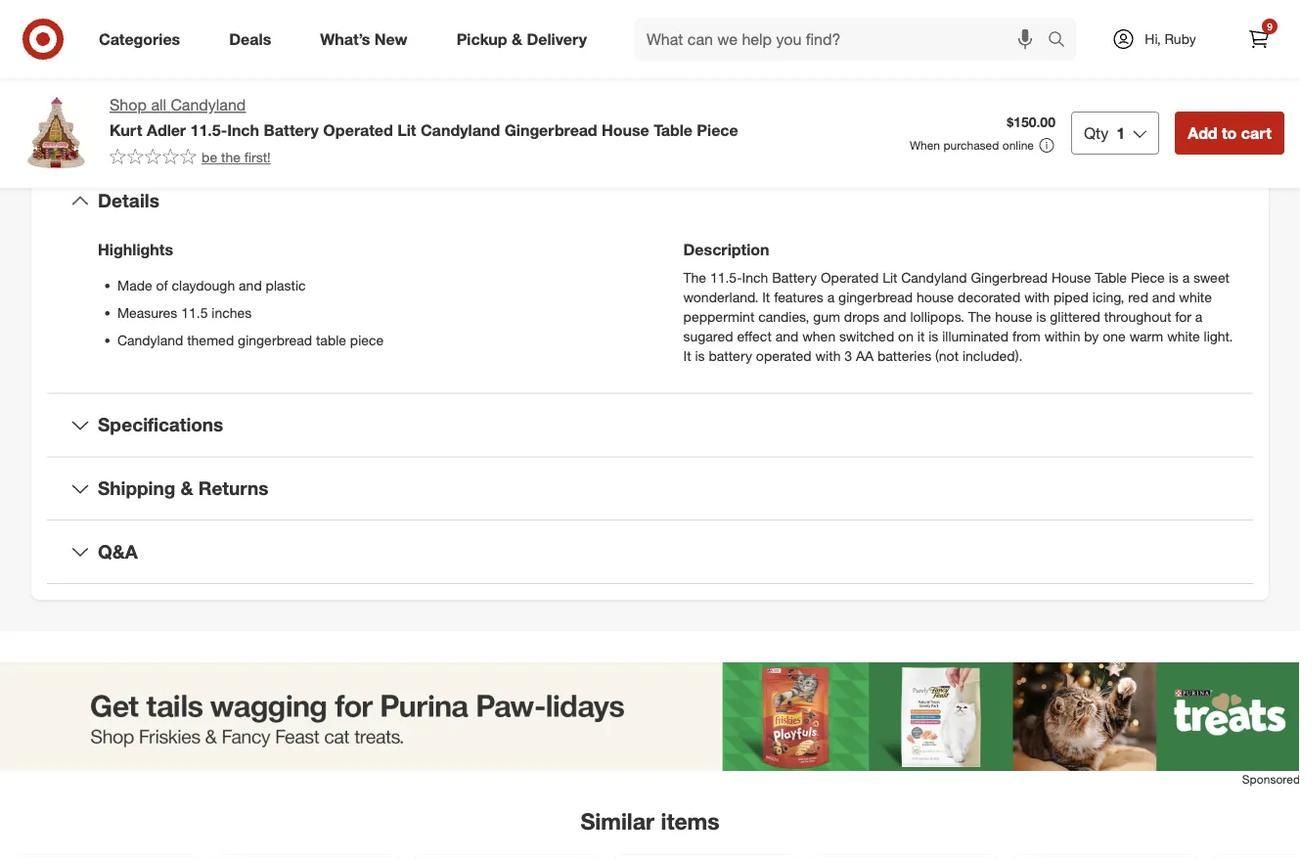 Task type: locate. For each thing, give the bounding box(es) containing it.
table inside shop all candyland kurt adler 11.5-inch battery operated lit candyland gingerbread house table piece
[[654, 120, 693, 139]]

1 vertical spatial table
[[1095, 269, 1127, 286]]

$150.00
[[1007, 114, 1056, 131]]

(not
[[936, 347, 959, 364]]

be the first! link
[[110, 148, 271, 167]]

0 vertical spatial advertisement region
[[674, 0, 1285, 26]]

gingerbread up drops
[[839, 288, 913, 305]]

a
[[1183, 269, 1190, 286], [828, 288, 835, 305], [1196, 308, 1203, 325]]

3
[[845, 347, 852, 364]]

deals link
[[213, 18, 296, 61]]

white down for
[[1168, 327, 1200, 344]]

gingerbread inside shop all candyland kurt adler 11.5-inch battery operated lit candyland gingerbread house table piece
[[505, 120, 598, 139]]

0 horizontal spatial a
[[828, 288, 835, 305]]

white
[[1179, 288, 1212, 305], [1168, 327, 1200, 344]]

one
[[1103, 327, 1126, 344]]

0 vertical spatial piece
[[697, 120, 738, 139]]

details button
[[47, 170, 1253, 232]]

0 horizontal spatial it
[[683, 347, 691, 364]]

1 horizontal spatial a
[[1183, 269, 1190, 286]]

0 horizontal spatial the
[[683, 269, 706, 286]]

1 vertical spatial a
[[828, 288, 835, 305]]

& left returns
[[181, 477, 193, 499]]

0 vertical spatial 11.5-
[[190, 120, 227, 139]]

1 horizontal spatial operated
[[821, 269, 879, 286]]

piece right this
[[697, 120, 738, 139]]

claydough
[[172, 277, 235, 294]]

inch up the wonderland.
[[742, 269, 768, 286]]

similar
[[581, 807, 655, 835]]

search button
[[1039, 18, 1086, 65]]

with left 3
[[816, 347, 841, 364]]

this
[[639, 111, 679, 138]]

0 horizontal spatial gingerbread
[[505, 120, 598, 139]]

lit down new
[[398, 120, 416, 139]]

operated inside shop all candyland kurt adler 11.5-inch battery operated lit candyland gingerbread house table piece
[[323, 120, 393, 139]]

battery up the features
[[772, 269, 817, 286]]

is down sugared
[[695, 347, 705, 364]]

illuminated
[[943, 327, 1009, 344]]

1 horizontal spatial battery
[[772, 269, 817, 286]]

1 vertical spatial &
[[181, 477, 193, 499]]

1 vertical spatial it
[[683, 347, 691, 364]]

the
[[221, 149, 241, 166]]

1 vertical spatial 11.5-
[[710, 269, 742, 286]]

sponsored
[[1227, 28, 1285, 43], [1243, 772, 1300, 787]]

1 vertical spatial with
[[816, 347, 841, 364]]

is
[[1169, 269, 1179, 286], [1037, 308, 1046, 325], [929, 327, 939, 344], [695, 347, 705, 364]]

candyland up lollipops.
[[902, 269, 967, 286]]

battery inside shop all candyland kurt adler 11.5-inch battery operated lit candyland gingerbread house table piece
[[264, 120, 319, 139]]

candyland down measures
[[117, 331, 183, 348]]

similar items region
[[0, 662, 1300, 859]]

0 vertical spatial lit
[[398, 120, 416, 139]]

table right about
[[654, 120, 693, 139]]

1 vertical spatial advertisement region
[[0, 662, 1300, 771]]

kurt
[[110, 120, 142, 139]]

0 vertical spatial operated
[[323, 120, 393, 139]]

piece inside description the 11.5-inch battery operated lit candyland gingerbread house table piece is a sweet wonderland. it features a gingerbread house decorated with piped icing, red and white peppermint candies, gum drops and lollipops. the house is glittered throughout for a sugared effect and when switched on it is illuminated from within by one warm white light. it is battery operated with 3 aa batteries (not included).
[[1131, 269, 1165, 286]]

2 horizontal spatial a
[[1196, 308, 1203, 325]]

first!
[[244, 149, 271, 166]]

gingerbread
[[839, 288, 913, 305], [238, 331, 312, 348]]

the
[[683, 269, 706, 286], [968, 308, 991, 325]]

0 vertical spatial the
[[683, 269, 706, 286]]

the up the wonderland.
[[683, 269, 706, 286]]

battery inside description the 11.5-inch battery operated lit candyland gingerbread house table piece is a sweet wonderland. it features a gingerbread house decorated with piped icing, red and white peppermint candies, gum drops and lollipops. the house is glittered throughout for a sugared effect and when switched on it is illuminated from within by one warm white light. it is battery operated with 3 aa batteries (not included).
[[772, 269, 817, 286]]

gingerbread inside description the 11.5-inch battery operated lit candyland gingerbread house table piece is a sweet wonderland. it features a gingerbread house decorated with piped icing, red and white peppermint candies, gum drops and lollipops. the house is glittered throughout for a sugared effect and when switched on it is illuminated from within by one warm white light. it is battery operated with 3 aa batteries (not included).
[[971, 269, 1048, 286]]

light.
[[1204, 327, 1233, 344]]

returns
[[198, 477, 268, 499]]

table up icing,
[[1095, 269, 1127, 286]]

1 horizontal spatial the
[[968, 308, 991, 325]]

it
[[762, 288, 770, 305], [683, 347, 691, 364]]

11.5- up the wonderland.
[[710, 269, 742, 286]]

operated up drops
[[821, 269, 879, 286]]

sponsored for the bottommost the advertisement "region"
[[1243, 772, 1300, 787]]

to
[[1222, 123, 1237, 142]]

peppermint
[[683, 308, 755, 325]]

lit
[[398, 120, 416, 139], [883, 269, 898, 286]]

0 horizontal spatial &
[[181, 477, 193, 499]]

0 horizontal spatial operated
[[323, 120, 393, 139]]

red
[[1129, 288, 1149, 305]]

it up the 'candies,'
[[762, 288, 770, 305]]

1 horizontal spatial &
[[512, 29, 522, 49]]

1 vertical spatial house
[[1052, 269, 1092, 286]]

0 horizontal spatial 11.5-
[[190, 120, 227, 139]]

gingerbread inside description the 11.5-inch battery operated lit candyland gingerbread house table piece is a sweet wonderland. it features a gingerbread house decorated with piped icing, red and white peppermint candies, gum drops and lollipops. the house is glittered throughout for a sugared effect and when switched on it is illuminated from within by one warm white light. it is battery operated with 3 aa batteries (not included).
[[839, 288, 913, 305]]

operated
[[323, 120, 393, 139], [821, 269, 879, 286]]

drops
[[844, 308, 880, 325]]

1 vertical spatial operated
[[821, 269, 879, 286]]

pickup & delivery
[[457, 29, 587, 49]]

0 horizontal spatial piece
[[697, 120, 738, 139]]

q&a button
[[47, 521, 1253, 583]]

0 vertical spatial a
[[1183, 269, 1190, 286]]

piped
[[1054, 288, 1089, 305]]

piece
[[697, 120, 738, 139], [1131, 269, 1165, 286]]

sponsored inside similar items region
[[1243, 772, 1300, 787]]

& right pickup
[[512, 29, 522, 49]]

11.5-
[[190, 120, 227, 139], [710, 269, 742, 286]]

0 horizontal spatial house
[[917, 288, 954, 305]]

0 horizontal spatial table
[[654, 120, 693, 139]]

with
[[1025, 288, 1050, 305], [816, 347, 841, 364]]

lit inside description the 11.5-inch battery operated lit candyland gingerbread house table piece is a sweet wonderland. it features a gingerbread house decorated with piped icing, red and white peppermint candies, gum drops and lollipops. the house is glittered throughout for a sugared effect and when switched on it is illuminated from within by one warm white light. it is battery operated with 3 aa batteries (not included).
[[883, 269, 898, 286]]

0 horizontal spatial battery
[[264, 120, 319, 139]]

it down sugared
[[683, 347, 691, 364]]

0 vertical spatial &
[[512, 29, 522, 49]]

house inside description the 11.5-inch battery operated lit candyland gingerbread house table piece is a sweet wonderland. it features a gingerbread house decorated with piped icing, red and white peppermint candies, gum drops and lollipops. the house is glittered throughout for a sugared effect and when switched on it is illuminated from within by one warm white light. it is battery operated with 3 aa batteries (not included).
[[1052, 269, 1092, 286]]

1 vertical spatial house
[[995, 308, 1033, 325]]

search
[[1039, 31, 1086, 50]]

1 vertical spatial lit
[[883, 269, 898, 286]]

new
[[375, 29, 408, 49]]

0 horizontal spatial house
[[602, 120, 650, 139]]

table
[[654, 120, 693, 139], [1095, 269, 1127, 286]]

gingerbread up decorated at top
[[971, 269, 1048, 286]]

1 horizontal spatial piece
[[1131, 269, 1165, 286]]

operated down "images"
[[323, 120, 393, 139]]

1 horizontal spatial table
[[1095, 269, 1127, 286]]

1 vertical spatial inch
[[742, 269, 768, 286]]

effect
[[737, 327, 772, 344]]

house up piped
[[1052, 269, 1092, 286]]

11.5- up be
[[190, 120, 227, 139]]

a left 'sweet'
[[1183, 269, 1190, 286]]

0 horizontal spatial inch
[[227, 120, 259, 139]]

0 vertical spatial sponsored
[[1227, 28, 1285, 43]]

sugared
[[683, 327, 733, 344]]

online
[[1003, 138, 1034, 153]]

0 horizontal spatial gingerbread
[[238, 331, 312, 348]]

and up on
[[884, 308, 907, 325]]

house inside shop all candyland kurt adler 11.5-inch battery operated lit candyland gingerbread house table piece
[[602, 120, 650, 139]]

and
[[239, 277, 262, 294], [1153, 288, 1176, 305], [884, 308, 907, 325], [776, 327, 799, 344]]

themed
[[187, 331, 234, 348]]

icing,
[[1093, 288, 1125, 305]]

house up from
[[995, 308, 1033, 325]]

1 horizontal spatial gingerbread
[[839, 288, 913, 305]]

candyland themed gingerbread table piece
[[117, 331, 384, 348]]

house up details dropdown button
[[602, 120, 650, 139]]

inch
[[227, 120, 259, 139], [742, 269, 768, 286]]

0 vertical spatial table
[[654, 120, 693, 139]]

and right red
[[1153, 288, 1176, 305]]

1 vertical spatial piece
[[1131, 269, 1165, 286]]

image of kurt adler 11.5-inch battery operated lit candyland gingerbread house table piece image
[[16, 94, 94, 172]]

1 horizontal spatial inch
[[742, 269, 768, 286]]

piece
[[350, 331, 384, 348]]

gingerbread
[[505, 120, 598, 139], [971, 269, 1048, 286]]

candyland inside description the 11.5-inch battery operated lit candyland gingerbread house table piece is a sweet wonderland. it features a gingerbread house decorated with piped icing, red and white peppermint candies, gum drops and lollipops. the house is glittered throughout for a sugared effect and when switched on it is illuminated from within by one warm white light. it is battery operated with 3 aa batteries (not included).
[[902, 269, 967, 286]]

candyland down pickup
[[421, 120, 500, 139]]

battery up first!
[[264, 120, 319, 139]]

qty 1
[[1084, 123, 1125, 142]]

1 horizontal spatial gingerbread
[[971, 269, 1048, 286]]

2 vertical spatial a
[[1196, 308, 1203, 325]]

with left piped
[[1025, 288, 1050, 305]]

the up the illuminated
[[968, 308, 991, 325]]

add to cart button
[[1175, 112, 1285, 155]]

advertisement region
[[674, 0, 1285, 26], [0, 662, 1300, 771]]

0 vertical spatial battery
[[264, 120, 319, 139]]

house
[[602, 120, 650, 139], [1052, 269, 1092, 286]]

white up for
[[1179, 288, 1212, 305]]

description the 11.5-inch battery operated lit candyland gingerbread house table piece is a sweet wonderland. it features a gingerbread house decorated with piped icing, red and white peppermint candies, gum drops and lollipops. the house is glittered throughout for a sugared effect and when switched on it is illuminated from within by one warm white light. it is battery operated with 3 aa batteries (not included).
[[683, 240, 1233, 364]]

1 vertical spatial sponsored
[[1243, 772, 1300, 787]]

battery
[[264, 120, 319, 139], [772, 269, 817, 286]]

all
[[151, 95, 166, 114]]

description
[[683, 240, 770, 259]]

0 vertical spatial gingerbread
[[839, 288, 913, 305]]

lit up the switched
[[883, 269, 898, 286]]

1 vertical spatial the
[[968, 308, 991, 325]]

0 vertical spatial house
[[602, 120, 650, 139]]

what's new
[[320, 29, 408, 49]]

table inside description the 11.5-inch battery operated lit candyland gingerbread house table piece is a sweet wonderland. it features a gingerbread house decorated with piped icing, red and white peppermint candies, gum drops and lollipops. the house is glittered throughout for a sugared effect and when switched on it is illuminated from within by one warm white light. it is battery operated with 3 aa batteries (not included).
[[1095, 269, 1127, 286]]

piece up red
[[1131, 269, 1165, 286]]

1 vertical spatial gingerbread
[[971, 269, 1048, 286]]

gingerbread down the inches
[[238, 331, 312, 348]]

1 horizontal spatial house
[[1052, 269, 1092, 286]]

is left 'sweet'
[[1169, 269, 1179, 286]]

1 horizontal spatial house
[[995, 308, 1033, 325]]

gum
[[813, 308, 841, 325]]

0 horizontal spatial lit
[[398, 120, 416, 139]]

by
[[1085, 327, 1099, 344]]

a up gum on the top
[[828, 288, 835, 305]]

inch up be the first!
[[227, 120, 259, 139]]

1 horizontal spatial lit
[[883, 269, 898, 286]]

shipping
[[98, 477, 175, 499]]

0 vertical spatial it
[[762, 288, 770, 305]]

delivery
[[527, 29, 587, 49]]

1 horizontal spatial with
[[1025, 288, 1050, 305]]

q&a
[[98, 540, 138, 563]]

0 vertical spatial gingerbread
[[505, 120, 598, 139]]

shop all candyland kurt adler 11.5-inch battery operated lit candyland gingerbread house table piece
[[110, 95, 738, 139]]

gingerbread down 'delivery' at the left
[[505, 120, 598, 139]]

1 horizontal spatial it
[[762, 288, 770, 305]]

lit inside shop all candyland kurt adler 11.5-inch battery operated lit candyland gingerbread house table piece
[[398, 120, 416, 139]]

0 vertical spatial inch
[[227, 120, 259, 139]]

1 horizontal spatial 11.5-
[[710, 269, 742, 286]]

1 vertical spatial battery
[[772, 269, 817, 286]]

cart
[[1242, 123, 1272, 142]]

decorated
[[958, 288, 1021, 305]]

house up lollipops.
[[917, 288, 954, 305]]

add to cart
[[1188, 123, 1272, 142]]

inch inside description the 11.5-inch battery operated lit candyland gingerbread house table piece is a sweet wonderland. it features a gingerbread house decorated with piped icing, red and white peppermint candies, gum drops and lollipops. the house is glittered throughout for a sugared effect and when switched on it is illuminated from within by one warm white light. it is battery operated with 3 aa batteries (not included).
[[742, 269, 768, 286]]

0 horizontal spatial with
[[816, 347, 841, 364]]

a right for
[[1196, 308, 1203, 325]]

& inside dropdown button
[[181, 477, 193, 499]]



Task type: describe. For each thing, give the bounding box(es) containing it.
sponsored for topmost the advertisement "region"
[[1227, 28, 1285, 43]]

is right it
[[929, 327, 939, 344]]

from
[[1013, 327, 1041, 344]]

features
[[774, 288, 824, 305]]

operated inside description the 11.5-inch battery operated lit candyland gingerbread house table piece is a sweet wonderland. it features a gingerbread house decorated with piped icing, red and white peppermint candies, gum drops and lollipops. the house is glittered throughout for a sugared effect and when switched on it is illuminated from within by one warm white light. it is battery operated with 3 aa batteries (not included).
[[821, 269, 879, 286]]

details
[[98, 190, 159, 212]]

wonderland.
[[683, 288, 759, 305]]

for
[[1175, 308, 1192, 325]]

0 vertical spatial with
[[1025, 288, 1050, 305]]

ruby
[[1165, 30, 1196, 47]]

pickup & delivery link
[[440, 18, 612, 61]]

on
[[898, 327, 914, 344]]

is up from
[[1037, 308, 1046, 325]]

candies,
[[759, 308, 810, 325]]

shipping & returns
[[98, 477, 268, 499]]

categories link
[[82, 18, 205, 61]]

inches
[[212, 304, 252, 321]]

be
[[202, 149, 217, 166]]

measures
[[117, 304, 177, 321]]

made of claydough and plastic
[[117, 277, 306, 294]]

glittered
[[1050, 308, 1101, 325]]

hi,
[[1145, 30, 1161, 47]]

lollipops.
[[910, 308, 965, 325]]

1 vertical spatial white
[[1168, 327, 1200, 344]]

items
[[661, 807, 720, 835]]

images
[[338, 32, 389, 51]]

deals
[[229, 29, 271, 49]]

show
[[254, 32, 293, 51]]

aa
[[856, 347, 874, 364]]

1
[[1117, 123, 1125, 142]]

piece inside shop all candyland kurt adler 11.5-inch battery operated lit candyland gingerbread house table piece
[[697, 120, 738, 139]]

it
[[918, 327, 925, 344]]

table
[[316, 331, 346, 348]]

and up the inches
[[239, 277, 262, 294]]

what's
[[320, 29, 370, 49]]

specifications
[[98, 414, 223, 436]]

hi, ruby
[[1145, 30, 1196, 47]]

candyland up adler
[[171, 95, 246, 114]]

and down the 'candies,'
[[776, 327, 799, 344]]

qty
[[1084, 123, 1109, 142]]

adler
[[147, 120, 186, 139]]

about this item
[[569, 111, 732, 138]]

batteries
[[878, 347, 932, 364]]

11.5- inside description the 11.5-inch battery operated lit candyland gingerbread house table piece is a sweet wonderland. it features a gingerbread house decorated with piped icing, red and white peppermint candies, gum drops and lollipops. the house is glittered throughout for a sugared effect and when switched on it is illuminated from within by one warm white light. it is battery operated with 3 aa batteries (not included).
[[710, 269, 742, 286]]

inch inside shop all candyland kurt adler 11.5-inch battery operated lit candyland gingerbread house table piece
[[227, 120, 259, 139]]

0 vertical spatial white
[[1179, 288, 1212, 305]]

add
[[1188, 123, 1218, 142]]

throughout
[[1105, 308, 1172, 325]]

of
[[156, 277, 168, 294]]

9
[[1267, 20, 1273, 32]]

show more images
[[254, 32, 389, 51]]

be the first!
[[202, 149, 271, 166]]

shipping & returns button
[[47, 457, 1253, 520]]

purchased
[[944, 138, 1000, 153]]

11.5
[[181, 304, 208, 321]]

when
[[910, 138, 940, 153]]

0 vertical spatial house
[[917, 288, 954, 305]]

made
[[117, 277, 152, 294]]

& for pickup
[[512, 29, 522, 49]]

sweet
[[1194, 269, 1230, 286]]

show more images button
[[241, 21, 401, 64]]

included).
[[963, 347, 1023, 364]]

11.5- inside shop all candyland kurt adler 11.5-inch battery operated lit candyland gingerbread house table piece
[[190, 120, 227, 139]]

1 vertical spatial gingerbread
[[238, 331, 312, 348]]

highlights
[[98, 240, 173, 259]]

warm
[[1130, 327, 1164, 344]]

& for shipping
[[181, 477, 193, 499]]

measures 11.5 inches
[[117, 304, 252, 321]]

What can we help you find? suggestions appear below search field
[[635, 18, 1053, 61]]

battery
[[709, 347, 752, 364]]

what's new link
[[304, 18, 432, 61]]

similar items
[[581, 807, 720, 835]]

operated
[[756, 347, 812, 364]]

9 link
[[1238, 18, 1281, 61]]

within
[[1045, 327, 1081, 344]]

when
[[803, 327, 836, 344]]

when purchased online
[[910, 138, 1034, 153]]

about
[[569, 111, 633, 138]]

plastic
[[266, 277, 306, 294]]



Task type: vqa. For each thing, say whether or not it's contained in the screenshot.
'allergens'
no



